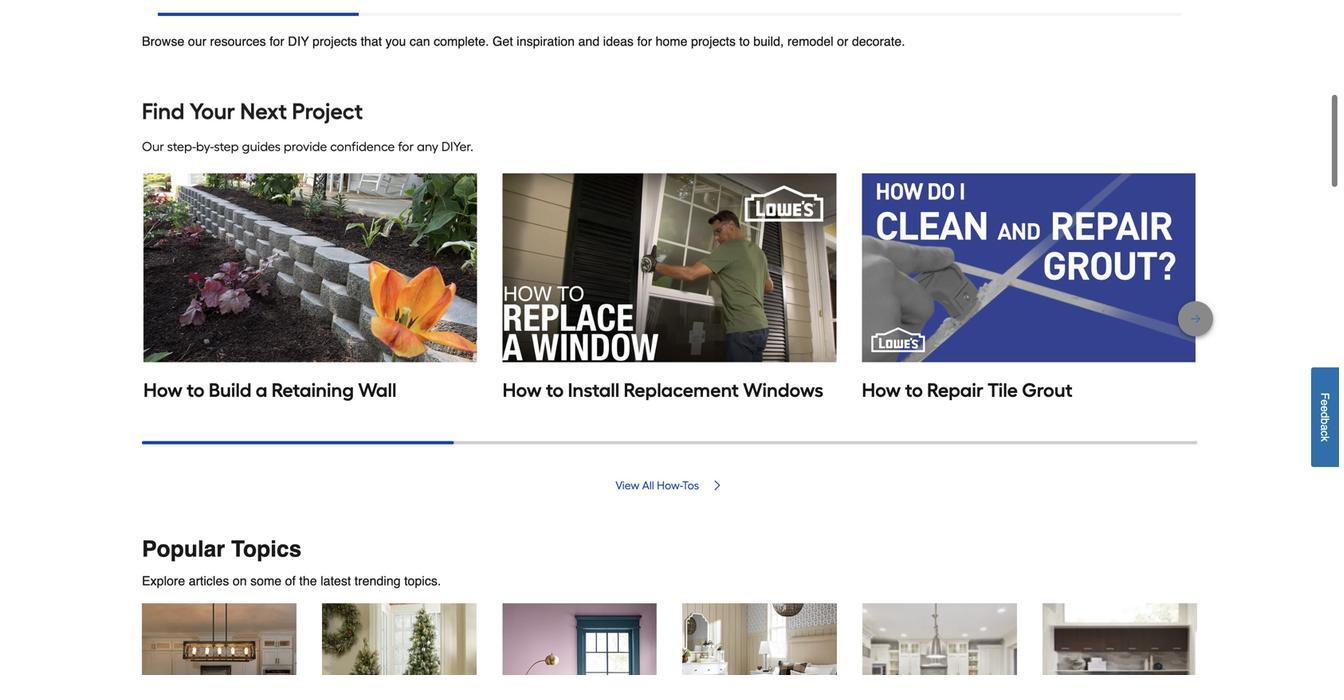Task type: vqa. For each thing, say whether or not it's contained in the screenshot.
An inside Compatible With A 1-Hole Faucet And An Accessory, Like A Soap Dispenser Or Sprayer.
no



Task type: describe. For each thing, give the bounding box(es) containing it.
windows
[[743, 379, 823, 402]]

guides
[[242, 139, 281, 154]]

diy
[[288, 34, 309, 49]]

trending
[[355, 574, 401, 588]]

replacement
[[624, 379, 739, 402]]

browse our resources for diy projects that you can complete. get inspiration and ideas for home projects to build, remodel or decorate.
[[142, 34, 905, 49]]

the
[[299, 574, 317, 588]]

ideas
[[603, 34, 634, 49]]

to for how to build a retaining wall
[[187, 379, 204, 402]]

any
[[417, 139, 438, 154]]

topics.
[[404, 574, 441, 588]]

some
[[250, 574, 282, 588]]

how to install replacement windows
[[503, 379, 823, 402]]

explore
[[142, 574, 185, 588]]

next
[[240, 98, 287, 125]]

a bedroom with brown wood paneling, a white dresser and a bed with beige and brown blankets. image
[[682, 604, 837, 675]]

d
[[1319, 412, 1331, 418]]

get
[[492, 34, 513, 49]]

and
[[578, 34, 600, 49]]

0 horizontal spatial a
[[256, 379, 267, 402]]

tos
[[682, 479, 699, 492]]

how to install replacement windows link
[[503, 173, 836, 403]]

remodel
[[787, 34, 833, 49]]

you
[[385, 34, 406, 49]]

topics
[[231, 537, 301, 562]]

step
[[214, 139, 239, 154]]

home
[[656, 34, 687, 49]]

all
[[642, 479, 654, 492]]

that
[[361, 34, 382, 49]]

by-
[[196, 139, 214, 154]]

or
[[837, 34, 848, 49]]

on
[[233, 574, 247, 588]]

view all how-tos link
[[142, 479, 1197, 492]]

browse
[[142, 34, 184, 49]]

b
[[1319, 418, 1331, 425]]

latest
[[320, 574, 351, 588]]

c
[[1319, 431, 1331, 436]]

repair
[[927, 379, 983, 402]]

popular
[[142, 537, 225, 562]]

our step-by-step guides provide confidence for any diyer.
[[142, 139, 473, 154]]

f
[[1319, 393, 1331, 400]]

decorate.
[[852, 34, 905, 49]]

can
[[410, 34, 430, 49]]

grout
[[1022, 379, 1073, 402]]

2 projects from the left
[[691, 34, 736, 49]]

a white kitchen, stainless steel appliances, butcher block center island and dark wood flooring. image
[[862, 604, 1017, 675]]

diyer.
[[441, 139, 473, 154]]

f e e d b a c k
[[1319, 393, 1331, 442]]

k
[[1319, 436, 1331, 442]]

2 e from the top
[[1319, 406, 1331, 412]]



Task type: locate. For each thing, give the bounding box(es) containing it.
confidence
[[330, 139, 395, 154]]

a right build
[[256, 379, 267, 402]]

how to repair tile grout
[[862, 379, 1073, 402]]

a up k at the bottom
[[1319, 425, 1331, 431]]

0 horizontal spatial for
[[269, 34, 284, 49]]

how left 'install'
[[503, 379, 542, 402]]

how
[[143, 379, 183, 402], [503, 379, 542, 402], [862, 379, 901, 402]]

e up d
[[1319, 400, 1331, 406]]

view
[[615, 479, 639, 492]]

for
[[269, 34, 284, 49], [637, 34, 652, 49], [398, 139, 414, 154]]

a
[[256, 379, 267, 402], [1319, 425, 1331, 431]]

3 how from the left
[[862, 379, 901, 402]]

build
[[209, 379, 251, 402]]

step-
[[167, 139, 196, 154]]

1 projects from the left
[[312, 34, 357, 49]]

white side-by-side washer and dryer set between brown cabinets in a laundry room with a window. image
[[1043, 604, 1197, 675]]

1 horizontal spatial for
[[398, 139, 414, 154]]

how left build
[[143, 379, 183, 402]]

how to build a retaining wall
[[143, 379, 397, 402]]

2 horizontal spatial for
[[637, 34, 652, 49]]

view all how-tos
[[615, 479, 699, 492]]

inspiration
[[517, 34, 575, 49]]

find your next project heading
[[142, 96, 1197, 128]]

of
[[285, 574, 296, 588]]

a farmhouse-style hanging light with five lighted bulbs over a kitchen island. image
[[142, 604, 296, 675]]

e up b
[[1319, 406, 1331, 412]]

for left any
[[398, 139, 414, 154]]

to for how to repair tile grout
[[905, 379, 923, 402]]

explore articles on some of the latest trending topics.
[[142, 574, 441, 588]]

0 vertical spatial a
[[256, 379, 267, 402]]

1 vertical spatial a
[[1319, 425, 1331, 431]]

a living room and sunroom decorated with lighted christmas trees, a wreath and garland. image
[[322, 604, 477, 675]]

to left 'install'
[[546, 379, 564, 402]]

1 horizontal spatial how
[[503, 379, 542, 402]]

2 horizontal spatial how
[[862, 379, 901, 402]]

tile
[[988, 379, 1018, 402]]

a living room with a violet accent wall, a window with blue casing and a gray sofa. image
[[502, 604, 657, 675]]

how for how to build a retaining wall
[[143, 379, 183, 402]]

project
[[292, 98, 363, 125]]

to inside the how to install replacement windows link
[[546, 379, 564, 402]]

retaining
[[272, 379, 354, 402]]

0 horizontal spatial how
[[143, 379, 183, 402]]

find
[[142, 98, 185, 125]]

to left build,
[[739, 34, 750, 49]]

1 horizontal spatial a
[[1319, 425, 1331, 431]]

how for how to install replacement windows
[[503, 379, 542, 402]]

projects
[[312, 34, 357, 49], [691, 34, 736, 49]]

a inside button
[[1319, 425, 1331, 431]]

our
[[188, 34, 206, 49]]

0 horizontal spatial projects
[[312, 34, 357, 49]]

1 horizontal spatial projects
[[691, 34, 736, 49]]

how left repair
[[862, 379, 901, 402]]

wall
[[358, 379, 397, 402]]

popular topics
[[142, 537, 301, 562]]

to left repair
[[905, 379, 923, 402]]

to for how to install replacement windows
[[546, 379, 564, 402]]

to left build
[[187, 379, 204, 402]]

to
[[739, 34, 750, 49], [187, 379, 204, 402], [546, 379, 564, 402], [905, 379, 923, 402]]

chevron right image
[[711, 479, 724, 492]]

how to build a retaining wall link
[[143, 173, 477, 403]]

complete.
[[434, 34, 489, 49]]

to inside how to repair tile grout link
[[905, 379, 923, 402]]

for left the diy at the top left
[[269, 34, 284, 49]]

build,
[[753, 34, 784, 49]]

projects right the diy at the top left
[[312, 34, 357, 49]]

1 e from the top
[[1319, 400, 1331, 406]]

to inside how to build a retaining wall link
[[187, 379, 204, 402]]

articles
[[189, 574, 229, 588]]

e
[[1319, 400, 1331, 406], [1319, 406, 1331, 412]]

for right ideas
[[637, 34, 652, 49]]

install
[[568, 379, 620, 402]]

resources
[[210, 34, 266, 49]]

how-
[[657, 479, 682, 492]]

2 how from the left
[[503, 379, 542, 402]]

your
[[189, 98, 235, 125]]

how to repair tile grout link
[[862, 173, 1196, 403]]

find your next project
[[142, 98, 363, 125]]

f e e d b a c k button
[[1311, 368, 1339, 467]]

how for how to repair tile grout
[[862, 379, 901, 402]]

projects right home
[[691, 34, 736, 49]]

1 how from the left
[[143, 379, 183, 402]]

provide
[[284, 139, 327, 154]]

scrollbar
[[158, 13, 359, 16]]

our
[[142, 139, 164, 154]]



